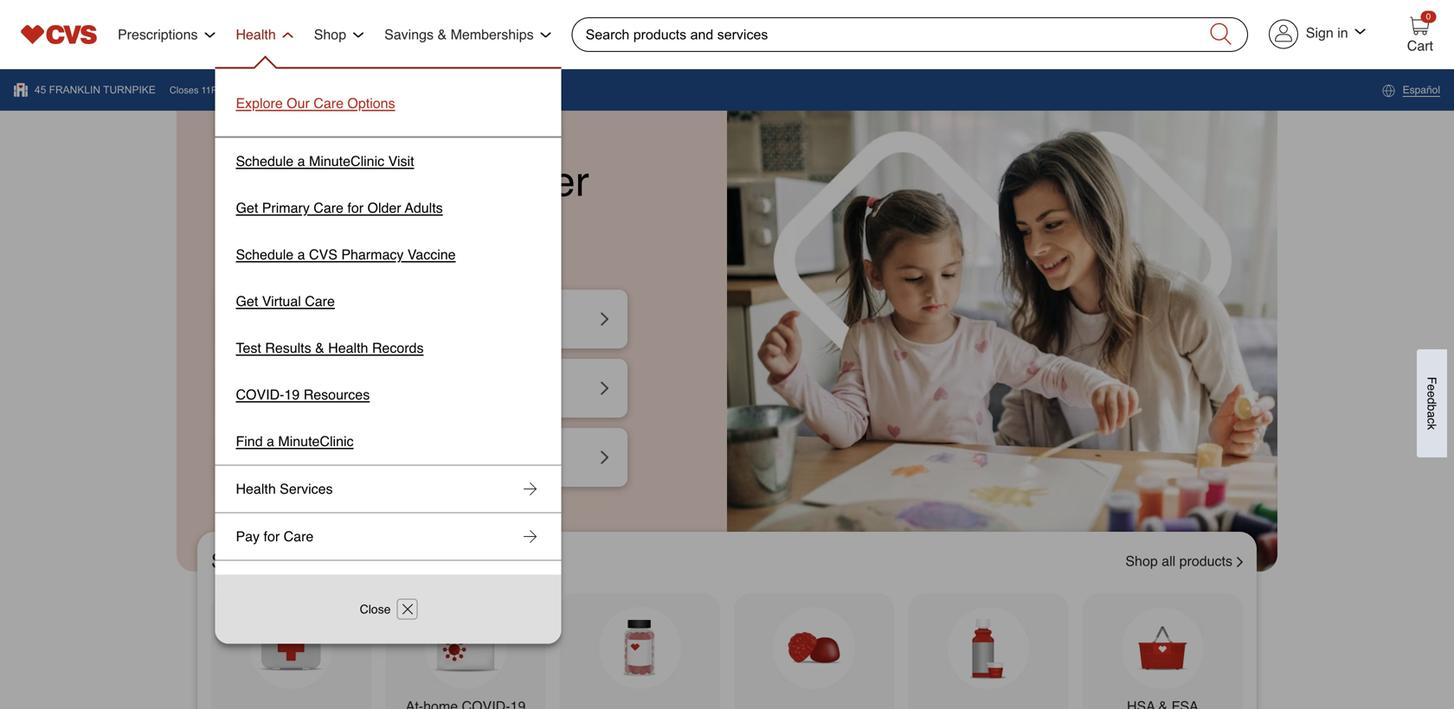 Task type: describe. For each thing, give the bounding box(es) containing it.
main navigation
[[97, 24, 561, 645]]

results
[[265, 340, 311, 356]]

cvs
[[309, 247, 338, 263]]

a for schedule a cvs pharmacy vaccine
[[298, 247, 305, 263]]

manage and refill prescriptions
[[237, 380, 449, 397]]

shop winter wellness essentials
[[211, 550, 505, 574]]

care for virtual
[[305, 293, 335, 310]]

19
[[284, 387, 300, 403]]

f e e d b a c k
[[1425, 377, 1439, 430]]

test results & health records link
[[219, 325, 558, 372]]

45 franklin turnpike
[[35, 84, 156, 96]]

winter
[[266, 550, 321, 574]]

find for find a board-certified provider
[[237, 449, 268, 467]]

covid-
[[236, 387, 284, 403]]

prescriptions
[[361, 380, 449, 397]]

get primary care for older adults
[[236, 200, 443, 216]]

get for get primary care for older adults
[[236, 200, 258, 216]]

find a board-certified provider
[[237, 449, 445, 467]]

covid-19 resources link
[[219, 372, 558, 419]]

a for find a board-certified provider
[[272, 449, 281, 467]]

together
[[368, 212, 521, 259]]

all
[[1162, 554, 1176, 570]]

records
[[372, 340, 424, 356]]

pay for care
[[236, 529, 314, 545]]

refill
[[328, 380, 357, 397]]

resources
[[304, 387, 370, 403]]

products
[[1180, 554, 1233, 570]]

health button
[[236, 24, 293, 45]]

shop for shop winter wellness essentials
[[211, 550, 260, 574]]

virtual
[[262, 293, 301, 310]]

find a minuteclinic link
[[219, 419, 558, 465]]

manage and refill prescriptions link
[[218, 359, 628, 418]]

f e e d b a c k button
[[1417, 350, 1448, 458]]

a for find a minuteclinic
[[267, 434, 274, 450]]

make
[[317, 158, 418, 206]]

adults
[[405, 200, 443, 216]]

pay for care button
[[219, 514, 558, 561]]

services
[[280, 481, 333, 497]]

closes
[[170, 85, 199, 96]]

care for primary
[[314, 200, 344, 216]]

certified
[[330, 449, 384, 467]]

turnpike
[[103, 84, 156, 96]]

health for health services
[[236, 481, 276, 497]]

get for get virtual care
[[236, 293, 258, 310]]

primary
[[262, 200, 310, 216]]

manage
[[237, 380, 294, 397]]

1 vertical spatial health
[[328, 340, 368, 356]]

1 e from the top
[[1425, 385, 1439, 391]]

vaccination
[[290, 310, 368, 328]]

book
[[237, 310, 273, 328]]

board-
[[285, 449, 330, 467]]

health for health
[[236, 26, 276, 42]]

&
[[315, 340, 324, 356]]

explore our care options
[[236, 95, 395, 111]]

get virtual care
[[236, 293, 335, 310]]

care for our
[[314, 95, 344, 111]]

for inside button
[[264, 529, 280, 545]]

and
[[298, 380, 324, 397]]

45
[[35, 84, 46, 96]]

minuteclinic for find
[[278, 434, 354, 450]]

a for schedule a minuteclinic visit
[[298, 153, 305, 169]]

get primary care for older adults link
[[219, 185, 558, 232]]

schedule a minuteclinic visit
[[236, 153, 414, 169]]

care for for
[[284, 529, 314, 545]]



Task type: locate. For each thing, give the bounding box(es) containing it.
1 vertical spatial minuteclinic
[[278, 434, 354, 450]]

f
[[1425, 377, 1439, 385]]

explore our care options link
[[219, 84, 558, 123]]

0 horizontal spatial for
[[264, 529, 280, 545]]

a mother watches her young daughter as she learns to paint. image
[[727, 111, 1278, 572]]

minuteclinic
[[309, 153, 384, 169], [278, 434, 354, 450]]

e up d
[[1425, 385, 1439, 391]]

2 vertical spatial health
[[236, 481, 276, 497]]

schedule
[[236, 153, 294, 169], [236, 247, 294, 263]]

test
[[236, 340, 261, 356]]

minuteclinic up get primary care for older adults on the top left
[[309, 153, 384, 169]]

0 vertical spatial get
[[236, 200, 258, 216]]

care
[[314, 95, 344, 111], [314, 200, 344, 216], [305, 293, 335, 310], [284, 529, 314, 545]]

e up the b
[[1425, 391, 1439, 398]]

c
[[1425, 418, 1439, 424]]

options
[[348, 95, 395, 111]]

0 vertical spatial for
[[348, 200, 364, 216]]

get up book
[[236, 293, 258, 310]]

health up explore
[[236, 26, 276, 42]]

find
[[236, 434, 263, 450], [237, 449, 268, 467]]

shop for shop all products
[[1126, 554, 1158, 570]]

0
[[1426, 12, 1431, 22]]

a
[[298, 153, 305, 169], [298, 247, 305, 263], [277, 310, 286, 328], [1425, 412, 1439, 418], [267, 434, 274, 450], [272, 449, 281, 467]]

care inside button
[[284, 529, 314, 545]]

health services button
[[219, 466, 558, 513]]

schedule a cvs pharmacy vaccine link
[[219, 232, 558, 278]]

k
[[1425, 424, 1439, 430]]

essentials
[[412, 550, 505, 574]]

provider
[[389, 449, 445, 467]]

0 vertical spatial health
[[236, 26, 276, 42]]

find a minuteclinic
[[236, 434, 354, 450]]

pharmacy
[[341, 247, 404, 263]]

1 vertical spatial schedule
[[236, 247, 294, 263]]

for
[[348, 200, 364, 216], [264, 529, 280, 545]]

health
[[236, 26, 276, 42], [328, 340, 368, 356], [236, 481, 276, 497]]

schedule up primary
[[236, 153, 294, 169]]

1 vertical spatial for
[[264, 529, 280, 545]]

45 franklin turnpike button
[[21, 82, 156, 98]]

explore
[[236, 95, 283, 111]]

find up health services
[[237, 449, 268, 467]]

closes 11pm
[[170, 85, 225, 96]]

health services
[[236, 481, 333, 497]]

a inside button
[[1425, 412, 1439, 418]]

shop
[[211, 550, 260, 574], [1126, 554, 1158, 570]]

get virtual care link
[[219, 278, 558, 325]]

for left older
[[348, 200, 364, 216]]

0 vertical spatial schedule
[[236, 153, 294, 169]]

minuteclinic for schedule
[[309, 153, 384, 169]]

covid-19 resources
[[236, 387, 370, 403]]

book a vaccination link
[[218, 290, 628, 349]]

cart
[[1408, 38, 1434, 54]]

d
[[1425, 398, 1439, 405]]

0 vertical spatial minuteclinic
[[309, 153, 384, 169]]

care up "winter"
[[284, 529, 314, 545]]

2 get from the top
[[236, 293, 258, 310]]

happen
[[218, 212, 357, 259]]

1 schedule from the top
[[236, 153, 294, 169]]

español link
[[1382, 81, 1441, 99]]

e
[[1425, 385, 1439, 391], [1425, 391, 1439, 398]]

minuteclinic down covid-19 resources
[[278, 434, 354, 450]]

book a vaccination
[[237, 310, 368, 328]]

1 horizontal spatial shop
[[1126, 554, 1158, 570]]

schedule a minuteclinic visit link
[[219, 138, 558, 185]]

older
[[368, 200, 401, 216]]

find for find a minuteclinic
[[236, 434, 263, 450]]

our
[[287, 95, 310, 111]]

Search CVS search field
[[572, 17, 1248, 52]]

let's make healthier happen together
[[218, 158, 589, 259]]

healthier
[[430, 158, 589, 206]]

visit
[[388, 153, 414, 169]]

shop all products link
[[1126, 552, 1243, 572]]

2 schedule from the top
[[236, 247, 294, 263]]

11pm
[[201, 85, 225, 96]]

get
[[236, 200, 258, 216], [236, 293, 258, 310]]

find down covid-
[[236, 434, 263, 450]]

2 e from the top
[[1425, 391, 1439, 398]]

care up vaccination
[[305, 293, 335, 310]]

0 horizontal spatial shop
[[211, 550, 260, 574]]

care right the our
[[314, 95, 344, 111]]

shop all products
[[1126, 554, 1233, 570]]

health right &
[[328, 340, 368, 356]]

health up pay
[[236, 481, 276, 497]]

franklin
[[49, 84, 100, 96]]

get left primary
[[236, 200, 258, 216]]

vaccine
[[408, 247, 456, 263]]

a for book a vaccination
[[277, 310, 286, 328]]

schedule for schedule a minuteclinic visit
[[236, 153, 294, 169]]

shop left all
[[1126, 554, 1158, 570]]

shop down pay
[[211, 550, 260, 574]]

1 horizontal spatial for
[[348, 200, 364, 216]]

wellness
[[327, 550, 406, 574]]

1 get from the top
[[236, 200, 258, 216]]

pay
[[236, 529, 260, 545]]

care right primary
[[314, 200, 344, 216]]

b
[[1425, 405, 1439, 412]]

schedule for schedule a cvs pharmacy vaccine
[[236, 247, 294, 263]]

let's
[[218, 158, 305, 206]]

health inside button
[[236, 481, 276, 497]]

schedule a cvs pharmacy vaccine
[[236, 247, 456, 263]]

for right pay
[[264, 529, 280, 545]]

test results & health records
[[236, 340, 424, 356]]

find a board-certified provider link
[[218, 429, 628, 487]]

1 vertical spatial get
[[236, 293, 258, 310]]

find inside main navigation
[[236, 434, 263, 450]]

schedule up the 'virtual'
[[236, 247, 294, 263]]

health inside dropdown button
[[236, 26, 276, 42]]

español
[[1403, 84, 1441, 96]]



Task type: vqa. For each thing, say whether or not it's contained in the screenshot.
1 to the right
no



